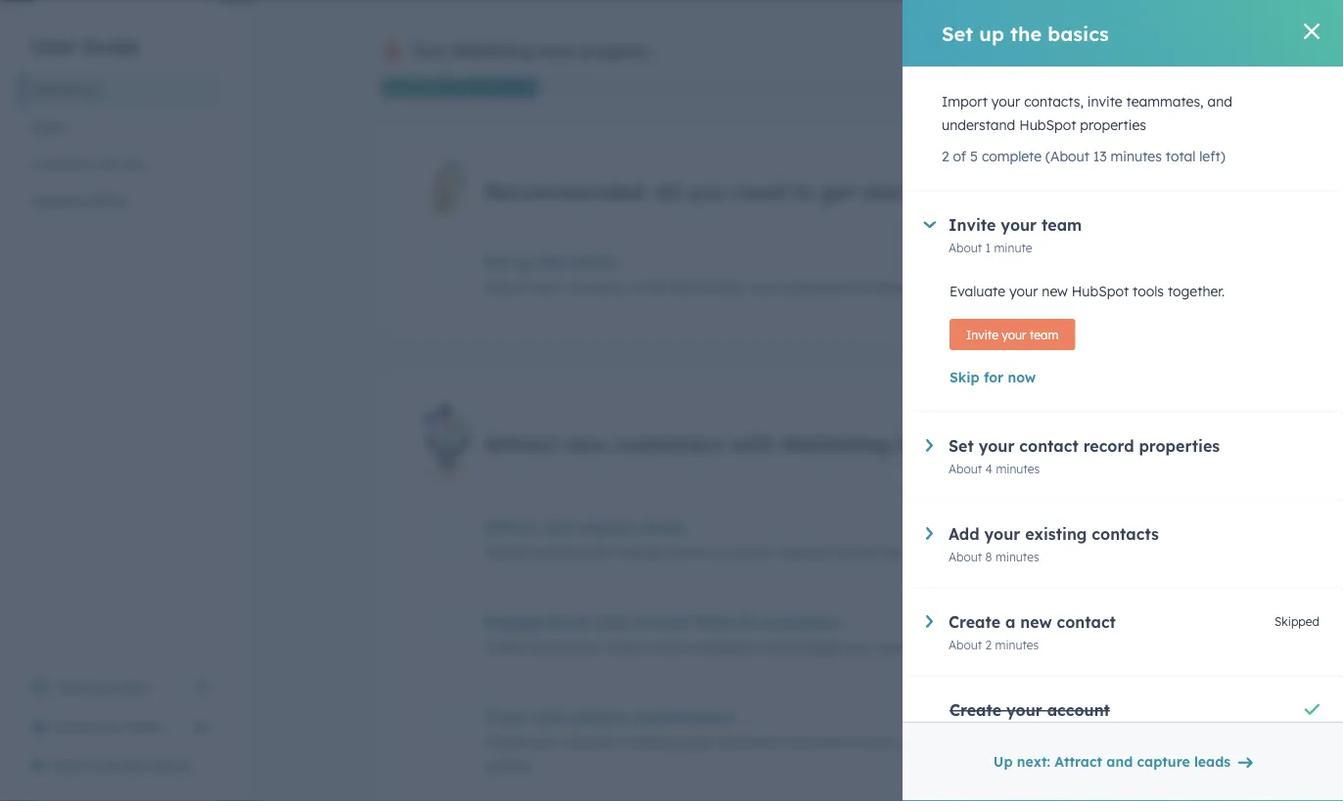 Task type: describe. For each thing, give the bounding box(es) containing it.
about left 7
[[1084, 544, 1117, 559]]

more
[[783, 734, 816, 751]]

create a new contact about 2 minutes
[[949, 613, 1116, 653]]

invite inside invite your team about 1 minute
[[949, 215, 996, 235]]

the for set up the basics
[[1011, 21, 1042, 46]]

your inside import your contacts, invite teammates, and understand hubspot properties
[[992, 93, 1020, 110]]

20%
[[1180, 78, 1213, 98]]

1 vertical spatial new
[[565, 430, 608, 457]]

about inside set your contact record properties about 4 minutes
[[949, 462, 982, 476]]

2 of 5 complete (about 13 minutes total left)
[[942, 148, 1226, 165]]

understand inside set up the basics import your contacts, invite teammates, and understand hubspot properties
[[779, 279, 853, 296]]

add your existing contacts about 8 minutes
[[949, 525, 1159, 564]]

all
[[655, 178, 681, 204]]

attract inside button
[[1055, 754, 1103, 771]]

install
[[485, 734, 525, 751]]

code,
[[679, 734, 714, 751]]

basics for set up the basics
[[1048, 21, 1109, 46]]

about
[[820, 734, 858, 751]]

website (cms)
[[31, 193, 126, 210]]

contact inside create a new contact about 2 minutes
[[1057, 613, 1116, 632]]

your
[[412, 41, 448, 61]]

them
[[695, 612, 735, 632]]

1 0% from the top
[[1157, 519, 1174, 534]]

for
[[984, 369, 1004, 386]]

new for create
[[1021, 613, 1052, 632]]

professional-
[[531, 544, 615, 561]]

record
[[1084, 437, 1134, 456]]

start overview demo
[[55, 758, 190, 775]]

guide
[[82, 34, 140, 58]]

2 inside create a new contact about 2 minutes
[[986, 638, 992, 653]]

customer service
[[31, 156, 145, 173]]

import your contacts, invite teammates, and understand hubspot properties
[[942, 93, 1233, 134]]

customer
[[31, 156, 94, 173]]

leads inside engage leads and convert them to customers create conversion-ready email campaigns and engage your contact lists
[[549, 612, 591, 632]]

start
[[55, 758, 87, 775]]

minutes left the left
[[1109, 279, 1153, 294]]

and down track and analyze performance button
[[718, 734, 743, 751]]

view your plan link
[[20, 669, 219, 708]]

recommended: all you need to get started
[[485, 178, 938, 204]]

0 vertical spatial customers
[[614, 430, 724, 457]]

0 vertical spatial to
[[792, 178, 814, 204]]

skipped
[[1275, 615, 1320, 630]]

demo
[[153, 758, 190, 775]]

up
[[994, 754, 1013, 771]]

user
[[31, 34, 76, 58]]

lists
[[930, 639, 955, 656]]

sales
[[31, 118, 65, 136]]

minutes inside add your existing contacts about 8 minutes
[[996, 550, 1040, 564]]

website inside track and analyze performance install your hubspot tracking code, and learn more about your visitors' website activity
[[948, 734, 997, 751]]

performance
[[634, 707, 735, 727]]

account
[[1047, 701, 1110, 721]]

contact inside engage leads and convert them to customers create conversion-ready email campaigns and engage your contact lists
[[877, 639, 926, 656]]

the for set up the basics import your contacts, invite teammates, and understand hubspot properties
[[540, 253, 565, 272]]

4 inside set your contact record properties about 4 minutes
[[986, 462, 993, 476]]

properties inside set your contact record properties about 4 minutes
[[1139, 437, 1220, 456]]

and inside set up the basics import your contacts, invite teammates, and understand hubspot properties
[[751, 279, 775, 296]]

convert inside attract and capture leads create professional-looking forms to convert website visitors into leads
[[725, 544, 773, 561]]

service
[[98, 156, 145, 173]]

your marketing tools progress
[[412, 41, 649, 61]]

2 0% from the top
[[1157, 709, 1174, 723]]

7
[[1121, 544, 1127, 559]]

tools inside set up the basics dialog
[[1133, 283, 1164, 300]]

hubspot down [object object] complete progress bar
[[1072, 283, 1129, 300]]

minute
[[994, 240, 1032, 255]]

caret image for set
[[926, 440, 933, 452]]

skip for now button
[[950, 366, 1296, 390]]

you
[[688, 178, 727, 204]]

contacts, inside import your contacts, invite teammates, and understand hubspot properties
[[1024, 93, 1084, 110]]

your inside invite your team about 1 minute
[[1001, 215, 1037, 235]]

close image
[[1304, 23, 1320, 39]]

up for set up the basics import your contacts, invite teammates, and understand hubspot properties
[[515, 253, 535, 272]]

team inside invite your team about 1 minute
[[1042, 215, 1082, 235]]

0 vertical spatial 2
[[942, 148, 949, 165]]

about inside create a new contact about 2 minutes
[[949, 638, 982, 653]]

capture inside attract and capture leads create professional-looking forms to convert website visitors into leads
[[579, 517, 640, 537]]

track and analyze performance button
[[485, 707, 1015, 727]]

user guide
[[31, 34, 140, 58]]

learn
[[747, 734, 779, 751]]

properties inside import your contacts, invite teammates, and understand hubspot properties
[[1080, 117, 1146, 134]]

to inside engage leads and convert them to customers create conversion-ready email campaigns and engage your contact lists
[[740, 612, 756, 632]]

(cms)
[[87, 193, 126, 210]]

2 link opens in a new window image from the top
[[194, 681, 208, 695]]

of
[[953, 148, 966, 165]]

set up the basics import your contacts, invite teammates, and understand hubspot properties
[[485, 253, 984, 296]]

minutes inside set your contact record properties about 4 minutes
[[996, 462, 1040, 476]]

tracking
[[622, 734, 675, 751]]

1 link opens in a new window image from the top
[[194, 677, 208, 700]]

set for set up the basics
[[942, 21, 973, 46]]

5
[[970, 148, 978, 165]]

caret image for invite
[[924, 221, 936, 228]]

team inside button
[[129, 719, 163, 736]]

about 7 minutes
[[1084, 544, 1174, 559]]

looking
[[615, 544, 662, 561]]

caret image for add
[[926, 528, 933, 540]]

0 vertical spatial marketing
[[453, 41, 533, 61]]

0 vertical spatial tools
[[538, 41, 576, 61]]

1 vertical spatial invite
[[966, 328, 999, 342]]

evaluate
[[950, 283, 1006, 300]]

track and analyze performance install your hubspot tracking code, and learn more about your visitors' website activity
[[485, 707, 997, 774]]

and inside import your contacts, invite teammates, and understand hubspot properties
[[1208, 93, 1233, 110]]

capture inside button
[[1137, 754, 1190, 771]]

overview
[[91, 758, 149, 775]]

started
[[861, 178, 938, 204]]

create inside create a new contact about 2 minutes
[[949, 613, 1001, 632]]

get
[[820, 178, 855, 204]]

with
[[730, 430, 775, 457]]

customers inside engage leads and convert them to customers create conversion-ready email campaigns and engage your contact lists
[[761, 612, 841, 632]]

next:
[[1017, 754, 1051, 771]]

view your plan
[[55, 679, 150, 697]]

analyze
[[568, 707, 629, 727]]

evaluate your new hubspot tools together.
[[950, 283, 1225, 300]]

to inside attract and capture leads create professional-looking forms to convert website visitors into leads
[[707, 544, 721, 561]]

minutes right 7
[[1130, 544, 1174, 559]]

set your contact record properties about 4 minutes
[[949, 437, 1220, 476]]

activity
[[485, 757, 533, 774]]

up next: attract and capture leads
[[994, 754, 1231, 771]]

engage leads and convert them to customers create conversion-ready email campaigns and engage your contact lists
[[485, 612, 955, 656]]

conversion-
[[531, 639, 607, 656]]

create inside attract and capture leads create professional-looking forms to convert website visitors into leads
[[485, 544, 528, 561]]

convert inside engage leads and convert them to customers create conversion-ready email campaigns and engage your contact lists
[[631, 612, 690, 632]]

13 inside set up the basics dialog
[[1094, 148, 1107, 165]]

import inside import your contacts, invite teammates, and understand hubspot properties
[[942, 93, 988, 110]]

hubspot inside track and analyze performance install your hubspot tracking code, and learn more about your visitors' website activity
[[561, 734, 618, 751]]

create your account
[[950, 701, 1110, 721]]

hubspot inside import your contacts, invite teammates, and understand hubspot properties
[[1019, 117, 1076, 134]]

track
[[485, 707, 528, 727]]

caret image for create
[[926, 616, 933, 628]]

invite inside import your contacts, invite teammates, and understand hubspot properties
[[1088, 93, 1123, 110]]

import inside set up the basics import your contacts, invite teammates, and understand hubspot properties
[[485, 279, 531, 296]]

now
[[1008, 369, 1036, 386]]

attract for attract new customers with marketing hub
[[485, 430, 559, 457]]

invite your team about 1 minute
[[949, 215, 1082, 255]]

total
[[1166, 148, 1196, 165]]



Task type: vqa. For each thing, say whether or not it's contained in the screenshot.
Account Setup's the Account
no



Task type: locate. For each thing, give the bounding box(es) containing it.
engage
[[485, 612, 545, 632]]

sales button
[[20, 109, 219, 146]]

invite up start
[[55, 719, 92, 736]]

invite your team down view your plan
[[55, 719, 163, 736]]

invite
[[1088, 93, 1123, 110], [630, 279, 665, 296]]

set for set up the basics import your contacts, invite teammates, and understand hubspot properties
[[485, 253, 510, 272]]

website left the visitors
[[777, 544, 827, 561]]

up inside dialog
[[979, 21, 1005, 46]]

2 caret image from the top
[[926, 616, 933, 628]]

left)
[[1200, 148, 1226, 165]]

invite your team up now
[[966, 328, 1059, 342]]

0 vertical spatial basics
[[1048, 21, 1109, 46]]

to right them
[[740, 612, 756, 632]]

1 horizontal spatial import
[[942, 93, 988, 110]]

tools
[[538, 41, 576, 61], [1133, 283, 1164, 300]]

create up up
[[950, 701, 1002, 721]]

about down [object object] complete progress bar
[[1057, 279, 1091, 294]]

create left a
[[949, 613, 1001, 632]]

2 horizontal spatial marketing
[[782, 430, 890, 457]]

invite down evaluate
[[966, 328, 999, 342]]

2 right lists
[[986, 638, 992, 653]]

understand down set up the basics button
[[779, 279, 853, 296]]

0 vertical spatial invite
[[1088, 93, 1123, 110]]

campaigns
[[687, 639, 759, 656]]

convert
[[725, 544, 773, 561], [631, 612, 690, 632]]

hubspot down analyze at the left
[[561, 734, 618, 751]]

1 vertical spatial capture
[[1137, 754, 1190, 771]]

2 vertical spatial invite
[[55, 719, 92, 736]]

0 vertical spatial import
[[942, 93, 988, 110]]

0 horizontal spatial invite
[[630, 279, 665, 296]]

leads
[[644, 517, 686, 537], [909, 544, 943, 561], [549, 612, 591, 632], [1194, 754, 1231, 771]]

1 horizontal spatial up
[[979, 21, 1005, 46]]

basics inside dialog
[[1048, 21, 1109, 46]]

0 horizontal spatial website
[[777, 544, 827, 561]]

2 left of in the right of the page
[[942, 148, 949, 165]]

create
[[485, 544, 528, 561], [949, 613, 1001, 632], [485, 639, 528, 656], [950, 701, 1002, 721]]

caret image
[[926, 528, 933, 540], [926, 616, 933, 628]]

0%
[[1157, 519, 1174, 534], [1157, 709, 1174, 723]]

and right track in the bottom of the page
[[533, 707, 563, 727]]

set up the basics
[[942, 21, 1109, 46]]

0 horizontal spatial import
[[485, 279, 531, 296]]

1 horizontal spatial 2
[[986, 638, 992, 653]]

contact left "record"
[[1020, 437, 1079, 456]]

basics for set up the basics import your contacts, invite teammates, and understand hubspot properties
[[569, 253, 618, 272]]

contact inside set your contact record properties about 4 minutes
[[1020, 437, 1079, 456]]

create down engage at the left
[[485, 639, 528, 656]]

skip
[[950, 369, 980, 386]]

about up account at the bottom right
[[1083, 639, 1116, 653]]

contacts
[[1092, 525, 1159, 544]]

up next: attract and capture leads button
[[981, 743, 1265, 782]]

basics down recommended:
[[569, 253, 618, 272]]

0 horizontal spatial contacts,
[[567, 279, 627, 296]]

1 vertical spatial invite
[[630, 279, 665, 296]]

2 vertical spatial team
[[129, 719, 163, 736]]

0 horizontal spatial 4
[[986, 462, 993, 476]]

new inside create a new contact about 2 minutes
[[1021, 613, 1052, 632]]

1 horizontal spatial contacts,
[[1024, 93, 1084, 110]]

0% up up next: attract and capture leads button
[[1157, 709, 1174, 723]]

1 horizontal spatial understand
[[942, 117, 1016, 134]]

hubspot
[[1019, 117, 1076, 134], [857, 279, 914, 296], [1072, 283, 1129, 300], [561, 734, 618, 751]]

0 horizontal spatial convert
[[631, 612, 690, 632]]

website inside attract and capture leads create professional-looking forms to convert website visitors into leads
[[777, 544, 827, 561]]

create left professional- on the left bottom of the page
[[485, 544, 528, 561]]

marketing left hub
[[782, 430, 890, 457]]

1 horizontal spatial to
[[740, 612, 756, 632]]

set inside set your contact record properties about 4 minutes
[[949, 437, 974, 456]]

to right forms in the bottom of the page
[[707, 544, 721, 561]]

your inside button
[[96, 719, 125, 736]]

about left the 1
[[949, 240, 982, 255]]

attract inside attract and capture leads create professional-looking forms to convert website visitors into leads
[[485, 517, 539, 537]]

a
[[1006, 613, 1016, 632]]

invite inside invite your team button
[[55, 719, 92, 736]]

1 vertical spatial contacts,
[[567, 279, 627, 296]]

0 vertical spatial attract
[[485, 430, 559, 457]]

2
[[942, 148, 949, 165], [986, 638, 992, 653]]

create inside engage leads and convert them to customers create conversion-ready email campaigns and engage your contact lists
[[485, 639, 528, 656]]

0 horizontal spatial invite your team
[[55, 719, 163, 736]]

0 vertical spatial up
[[979, 21, 1005, 46]]

1 vertical spatial 0%
[[1157, 709, 1174, 723]]

forms
[[666, 544, 704, 561]]

minutes up the existing
[[996, 462, 1040, 476]]

set inside set up the basics import your contacts, invite teammates, and understand hubspot properties
[[485, 253, 510, 272]]

1 vertical spatial import
[[485, 279, 531, 296]]

properties right "record"
[[1139, 437, 1220, 456]]

0 vertical spatial properties
[[1080, 117, 1146, 134]]

your inside set up the basics import your contacts, invite teammates, and understand hubspot properties
[[534, 279, 563, 296]]

and down set up the basics button
[[751, 279, 775, 296]]

1 vertical spatial 2
[[986, 638, 992, 653]]

1 vertical spatial customers
[[761, 612, 841, 632]]

attract and capture leads create professional-looking forms to convert website visitors into leads
[[485, 517, 943, 561]]

basics inside set up the basics import your contacts, invite teammates, and understand hubspot properties
[[569, 253, 618, 272]]

1 vertical spatial marketing
[[31, 81, 97, 98]]

2 vertical spatial attract
[[1055, 754, 1103, 771]]

minutes right 8
[[996, 550, 1040, 564]]

0 vertical spatial understand
[[942, 117, 1016, 134]]

1 vertical spatial team
[[1030, 328, 1059, 342]]

4 right create a new contact about 2 minutes
[[1119, 639, 1127, 653]]

0 vertical spatial set
[[942, 21, 973, 46]]

1 horizontal spatial invite
[[1088, 93, 1123, 110]]

properties inside set up the basics import your contacts, invite teammates, and understand hubspot properties
[[918, 279, 984, 296]]

your inside set your contact record properties about 4 minutes
[[979, 437, 1015, 456]]

team up now
[[1030, 328, 1059, 342]]

into
[[880, 544, 905, 561]]

1 horizontal spatial the
[[1011, 21, 1042, 46]]

about 4 minutes
[[1083, 639, 1174, 653]]

teammates, inside import your contacts, invite teammates, and understand hubspot properties
[[1127, 93, 1204, 110]]

1 vertical spatial properties
[[918, 279, 984, 296]]

skip for now
[[950, 369, 1036, 386]]

your inside add your existing contacts about 8 minutes
[[984, 525, 1020, 544]]

hubspot inside set up the basics import your contacts, invite teammates, and understand hubspot properties
[[857, 279, 914, 296]]

marketing up your marketing tools progress progress bar
[[453, 41, 533, 61]]

customers left with
[[614, 430, 724, 457]]

the inside set up the basics import your contacts, invite teammates, and understand hubspot properties
[[540, 253, 565, 272]]

teammates, inside set up the basics import your contacts, invite teammates, and understand hubspot properties
[[669, 279, 747, 296]]

understand inside import your contacts, invite teammates, and understand hubspot properties
[[942, 117, 1016, 134]]

recommended:
[[485, 178, 648, 204]]

8
[[986, 550, 992, 564]]

[object object] complete progress bar
[[1027, 259, 1073, 265]]

your inside engage leads and convert them to customers create conversion-ready email campaigns and engage your contact lists
[[844, 639, 873, 656]]

1 horizontal spatial website
[[948, 734, 997, 751]]

user guide views element
[[20, 0, 219, 220]]

understand
[[942, 117, 1016, 134], [779, 279, 853, 296]]

1 caret image from the top
[[926, 528, 933, 540]]

caret image
[[924, 221, 936, 228], [926, 440, 933, 452]]

website (cms) button
[[20, 183, 219, 220]]

tools left "together."
[[1133, 283, 1164, 300]]

1 vertical spatial up
[[515, 253, 535, 272]]

0 vertical spatial invite your team
[[966, 328, 1059, 342]]

0 vertical spatial 13
[[1094, 148, 1107, 165]]

1 vertical spatial caret image
[[926, 440, 933, 452]]

1 horizontal spatial invite your team
[[966, 328, 1059, 342]]

2 vertical spatial set
[[949, 437, 974, 456]]

1 vertical spatial set
[[485, 253, 510, 272]]

0 vertical spatial 0%
[[1157, 519, 1174, 534]]

invite your team inside set up the basics dialog
[[966, 328, 1059, 342]]

and up left)
[[1208, 93, 1233, 110]]

customers up 'engage' at the right bottom of the page
[[761, 612, 841, 632]]

1 horizontal spatial teammates,
[[1127, 93, 1204, 110]]

1 horizontal spatial convert
[[725, 544, 773, 561]]

your
[[992, 93, 1020, 110], [1001, 215, 1037, 235], [534, 279, 563, 296], [1009, 283, 1038, 300], [1002, 328, 1027, 342], [979, 437, 1015, 456], [984, 525, 1020, 544], [844, 639, 873, 656], [90, 679, 118, 697], [1006, 701, 1043, 721], [96, 719, 125, 736], [529, 734, 558, 751], [862, 734, 891, 751]]

new for evaluate
[[1042, 283, 1068, 300]]

the inside dialog
[[1011, 21, 1042, 46]]

caret image up lists
[[926, 616, 933, 628]]

0 vertical spatial the
[[1011, 21, 1042, 46]]

(about
[[1046, 148, 1090, 165]]

teammates, up total
[[1127, 93, 1204, 110]]

start overview demo link
[[20, 747, 219, 786]]

email
[[648, 639, 683, 656]]

invite your team button
[[20, 708, 219, 747]]

1 vertical spatial contact
[[1057, 613, 1116, 632]]

website up up
[[948, 734, 997, 751]]

your marketing tools progress progress bar
[[381, 78, 538, 98]]

attract
[[485, 430, 559, 457], [485, 517, 539, 537], [1055, 754, 1103, 771]]

13
[[1094, 148, 1107, 165], [1094, 279, 1106, 294]]

1
[[986, 240, 991, 255]]

minutes down a
[[995, 638, 1039, 653]]

0 vertical spatial teammates,
[[1127, 93, 1204, 110]]

visitors'
[[895, 734, 944, 751]]

contacts,
[[1024, 93, 1084, 110], [567, 279, 627, 296]]

1 horizontal spatial tools
[[1133, 283, 1164, 300]]

attract for attract and capture leads create professional-looking forms to convert website visitors into leads
[[485, 517, 539, 537]]

website
[[31, 193, 83, 210]]

1 vertical spatial to
[[707, 544, 721, 561]]

customers
[[614, 430, 724, 457], [761, 612, 841, 632]]

4 up 8
[[986, 462, 993, 476]]

0 vertical spatial 4
[[986, 462, 993, 476]]

basics up import your contacts, invite teammates, and understand hubspot properties
[[1048, 21, 1109, 46]]

0% up about 7 minutes
[[1157, 519, 1174, 534]]

properties
[[1080, 117, 1146, 134], [918, 279, 984, 296], [1139, 437, 1220, 456]]

about up add
[[949, 462, 982, 476]]

and down account at the bottom right
[[1107, 754, 1133, 771]]

visitors
[[830, 544, 877, 561]]

0 vertical spatial new
[[1042, 283, 1068, 300]]

attract new customers with marketing hub
[[485, 430, 940, 457]]

hubspot up (about
[[1019, 117, 1076, 134]]

0 vertical spatial caret image
[[926, 528, 933, 540]]

properties up 2 of 5 complete (about 13 minutes total left)
[[1080, 117, 1146, 134]]

set
[[942, 21, 973, 46], [485, 253, 510, 272], [949, 437, 974, 456]]

and up professional- on the left bottom of the page
[[544, 517, 574, 537]]

properties up the invite your team link
[[918, 279, 984, 296]]

0 vertical spatial caret image
[[924, 221, 936, 228]]

leads inside button
[[1194, 754, 1231, 771]]

0 horizontal spatial customers
[[614, 430, 724, 457]]

1 vertical spatial website
[[948, 734, 997, 751]]

need
[[733, 178, 786, 204]]

invite your team
[[966, 328, 1059, 342], [55, 719, 163, 736]]

minutes down about 7 minutes
[[1130, 639, 1174, 653]]

set up the basics dialog
[[903, 0, 1343, 802]]

1 vertical spatial 4
[[1119, 639, 1127, 653]]

link opens in a new window image
[[194, 677, 208, 700], [194, 681, 208, 695]]

minutes inside create a new contact about 2 minutes
[[995, 638, 1039, 653]]

new
[[1042, 283, 1068, 300], [565, 430, 608, 457], [1021, 613, 1052, 632]]

marketing inside button
[[31, 81, 97, 98]]

4
[[986, 462, 993, 476], [1119, 639, 1127, 653]]

0 horizontal spatial up
[[515, 253, 535, 272]]

1 vertical spatial teammates,
[[669, 279, 747, 296]]

1 horizontal spatial customers
[[761, 612, 841, 632]]

convert down attract and capture leads 'button'
[[725, 544, 773, 561]]

the
[[1011, 21, 1042, 46], [540, 253, 565, 272]]

and inside attract and capture leads create professional-looking forms to convert website visitors into leads
[[544, 517, 574, 537]]

0 vertical spatial convert
[[725, 544, 773, 561]]

invite your team inside button
[[55, 719, 163, 736]]

progress
[[581, 41, 649, 61]]

2 vertical spatial marketing
[[782, 430, 890, 457]]

0 vertical spatial capture
[[579, 517, 640, 537]]

minutes left total
[[1111, 148, 1162, 165]]

1 vertical spatial 13
[[1094, 279, 1106, 294]]

1 vertical spatial convert
[[631, 612, 690, 632]]

and inside button
[[1107, 754, 1133, 771]]

tools left progress
[[538, 41, 576, 61]]

invite your team link
[[950, 319, 1075, 351]]

0 horizontal spatial marketing
[[31, 81, 97, 98]]

13 left the left
[[1094, 279, 1106, 294]]

about
[[949, 240, 982, 255], [1057, 279, 1091, 294], [949, 462, 982, 476], [1084, 544, 1117, 559], [949, 550, 982, 564], [949, 638, 982, 653], [1083, 639, 1116, 653]]

view
[[55, 679, 86, 697]]

left
[[1156, 279, 1174, 294]]

0 horizontal spatial capture
[[579, 517, 640, 537]]

2 vertical spatial to
[[740, 612, 756, 632]]

teammates, down set up the basics button
[[669, 279, 747, 296]]

invite up the 1
[[949, 215, 996, 235]]

and down engage leads and convert them to customers button
[[762, 639, 787, 656]]

to left get
[[792, 178, 814, 204]]

0 horizontal spatial to
[[707, 544, 721, 561]]

0 vertical spatial invite
[[949, 215, 996, 235]]

1 horizontal spatial marketing
[[453, 41, 533, 61]]

1 vertical spatial the
[[540, 253, 565, 272]]

13 right (about
[[1094, 148, 1107, 165]]

marketing up "sales"
[[31, 81, 97, 98]]

set for set your contact record properties about 4 minutes
[[949, 437, 974, 456]]

set up the basics button
[[485, 253, 1015, 272]]

customer service button
[[20, 146, 219, 183]]

1 vertical spatial invite your team
[[55, 719, 163, 736]]

up inside set up the basics import your contacts, invite teammates, and understand hubspot properties
[[515, 253, 535, 272]]

attract and capture leads button
[[485, 517, 1015, 537]]

1 vertical spatial tools
[[1133, 283, 1164, 300]]

engage leads and convert them to customers button
[[485, 612, 1015, 632]]

0 horizontal spatial basics
[[569, 253, 618, 272]]

caret image left add
[[926, 528, 933, 540]]

1 vertical spatial understand
[[779, 279, 853, 296]]

1 vertical spatial attract
[[485, 517, 539, 537]]

0 vertical spatial contacts,
[[1024, 93, 1084, 110]]

0 horizontal spatial 2
[[942, 148, 949, 165]]

0 horizontal spatial understand
[[779, 279, 853, 296]]

0 vertical spatial team
[[1042, 215, 1082, 235]]

contacts, inside set up the basics import your contacts, invite teammates, and understand hubspot properties
[[567, 279, 627, 296]]

1 horizontal spatial 4
[[1119, 639, 1127, 653]]

about inside add your existing contacts about 8 minutes
[[949, 550, 982, 564]]

up for set up the basics
[[979, 21, 1005, 46]]

hubspot left evaluate
[[857, 279, 914, 296]]

2 vertical spatial new
[[1021, 613, 1052, 632]]

1 horizontal spatial basics
[[1048, 21, 1109, 46]]

about down add
[[949, 550, 982, 564]]

0 horizontal spatial tools
[[538, 41, 576, 61]]

about inside invite your team about 1 minute
[[949, 240, 982, 255]]

understand up 5
[[942, 117, 1016, 134]]

plan
[[122, 679, 150, 697]]

and up 'ready'
[[596, 612, 626, 632]]

convert up email
[[631, 612, 690, 632]]

ready
[[607, 639, 644, 656]]

about up create your account
[[949, 638, 982, 653]]

2 vertical spatial contact
[[877, 639, 926, 656]]

0 horizontal spatial teammates,
[[669, 279, 747, 296]]

0 vertical spatial contact
[[1020, 437, 1079, 456]]

complete
[[982, 148, 1042, 165]]

invite inside set up the basics import your contacts, invite teammates, and understand hubspot properties
[[630, 279, 665, 296]]

2 horizontal spatial to
[[792, 178, 814, 204]]

contact up about 4 minutes
[[1057, 613, 1116, 632]]

team down the plan
[[129, 719, 163, 736]]

contact left lists
[[877, 639, 926, 656]]

engage
[[791, 639, 840, 656]]

0 vertical spatial website
[[777, 544, 827, 561]]

team up [object object] complete progress bar
[[1042, 215, 1082, 235]]

1 vertical spatial basics
[[569, 253, 618, 272]]

team
[[1042, 215, 1082, 235], [1030, 328, 1059, 342], [129, 719, 163, 736]]



